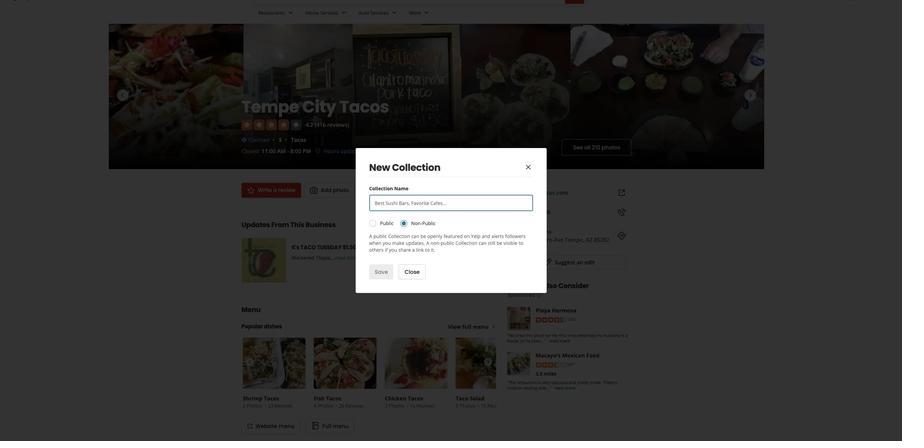 Task type: describe. For each thing, give the bounding box(es) containing it.
today's
[[439, 244, 460, 252]]

reviews for chicken tacos
[[417, 403, 435, 409]]

16
[[410, 403, 415, 409]]

husband
[[604, 333, 621, 339]]

updates.
[[406, 240, 425, 246]]

tacos for fish tacos
[[326, 395, 342, 402]]

next image
[[485, 358, 492, 366]]

full
[[323, 423, 332, 430]]

new
[[369, 161, 390, 174]]

you
[[507, 281, 521, 291]]

is inside "we tried this place for the first time yesterday my husband is a foodie so he loves…"
[[622, 333, 625, 339]]

photos for fish
[[318, 403, 334, 409]]

1 horizontal spatial 16 info v2 image
[[537, 292, 542, 298]]

2 public from the left
[[422, 220, 436, 226]]

seating
[[524, 385, 538, 391]]

photo of tempe city tacos - tempe, az, us. good eating! image
[[571, 24, 765, 169]]

mon.
[[482, 244, 496, 252]]

it's
[[292, 244, 300, 252]]

suggest an edit
[[555, 259, 595, 266]]

az
[[586, 236, 593, 244]]

tacos link
[[291, 136, 306, 144]]

auto services
[[359, 9, 389, 16]]

photos for taco
[[460, 403, 475, 409]]

see all 210 photos
[[573, 144, 621, 151]]

24 external link v2 image
[[618, 189, 626, 197]]

playa hermosa image
[[507, 307, 531, 330]]

info alert
[[315, 147, 400, 155]]

24 chevron down v2 image for more
[[423, 9, 431, 17]]

24 directions v2 image
[[618, 232, 626, 240]]

playa hermosa
[[536, 307, 577, 314]]

1 public from the left
[[380, 220, 394, 226]]

read more for hermosa
[[549, 338, 571, 344]]

non-
[[431, 240, 441, 246]]

collection down on
[[456, 240, 478, 246]]

inside.
[[590, 380, 603, 386]]

miles
[[544, 371, 557, 377]]

mexican
[[562, 352, 585, 359]]

alerts
[[492, 233, 504, 240]]

playa
[[536, 307, 551, 314]]

15
[[481, 403, 486, 409]]

get directions 119 e southern ave tempe, az 85282
[[513, 228, 610, 244]]

save button
[[369, 264, 394, 280]]

close button
[[399, 264, 426, 280]]

e
[[524, 236, 527, 244]]

16 reviews
[[410, 403, 435, 409]]

suggest an edit button
[[513, 255, 626, 270]]

shrimp
[[243, 395, 263, 402]]

closed 11:00 am - 8:00 pm
[[242, 147, 311, 155]]

it.
[[431, 247, 435, 253]]

24 add v2 image
[[446, 186, 455, 195]]

ave
[[554, 236, 564, 244]]

hours
[[323, 147, 339, 155]]

menu for full menu
[[333, 423, 349, 430]]

more for macayo's
[[565, 385, 576, 391]]

26 reviews
[[339, 403, 364, 409]]

24 share v2 image
[[363, 186, 372, 195]]

today's special mon. 3-23 image
[[389, 238, 433, 283]]

photos for shrimp
[[247, 403, 263, 409]]

hours
[[415, 148, 427, 154]]

with…"
[[539, 385, 552, 391]]

85282
[[594, 236, 610, 244]]

1 horizontal spatial public
[[441, 240, 455, 246]]

full menu
[[323, 423, 349, 430]]

home services
[[306, 9, 339, 16]]

business categories element
[[253, 4, 860, 24]]

210
[[592, 144, 601, 151]]

0 vertical spatial public
[[374, 233, 387, 240]]

24 save v2 image
[[404, 186, 413, 195]]

new collection dialog
[[0, 0, 903, 441]]

popular
[[242, 323, 263, 331]]

it's taco tuesday $1.50ea image
[[242, 238, 286, 283]]

16 external link v2 image
[[247, 424, 253, 429]]

updates from this business element
[[231, 209, 530, 283]]

tempecitytacos.com
[[513, 189, 568, 197]]

-
[[287, 147, 289, 155]]

is inside "the restaurant is very spacious and pretty inside. there's outdoor seating with…"
[[538, 380, 541, 386]]

a inside a public collection can be openly featured on yelp and alerts followers when you make updates. a non-public collection can still be visible to others if you share a link to it.
[[412, 247, 415, 253]]

openly
[[428, 233, 443, 240]]

visible
[[504, 240, 518, 246]]

first
[[559, 333, 567, 339]]

2 photo of tempe city tacos - tempe, az, us. image from the left
[[244, 24, 353, 169]]

a inside "we tried this place for the first time yesterday my husband is a foodie so he loves…"
[[626, 333, 628, 339]]

"we tried this place for the first time yesterday my husband is a foodie so he loves…"
[[507, 333, 628, 344]]

24 chevron down v2 image for home services
[[340, 9, 348, 17]]

2 for months
[[364, 147, 367, 155]]

"the restaurant is very spacious and pretty inside. there's outdoor seating with…"
[[507, 380, 618, 391]]

save
[[375, 268, 388, 276]]

foodie
[[507, 338, 520, 344]]

read more link for hermosa
[[549, 338, 571, 344]]

updates from this business
[[242, 220, 336, 230]]

see hours
[[407, 148, 427, 154]]

24 pencil v2 image
[[544, 258, 552, 267]]

read for playa
[[549, 338, 559, 344]]

salad
[[470, 395, 485, 402]]

previous image for next image
[[118, 91, 127, 99]]

time
[[568, 333, 576, 339]]

photo of tempe city tacos - tempe, az, us. street tacos! image
[[462, 24, 571, 169]]

collection up make
[[388, 233, 410, 240]]

4.5 star rating image
[[536, 317, 566, 323]]

0 vertical spatial can
[[412, 233, 420, 240]]

"the
[[507, 380, 516, 386]]

website menu
[[256, 423, 295, 430]]

2 for photos
[[243, 403, 246, 409]]

consider
[[559, 281, 589, 291]]

reviews for taco salad
[[488, 403, 506, 409]]

(480)
[[513, 209, 526, 216]]

follow
[[457, 186, 474, 194]]

tuesday
[[317, 244, 342, 252]]

also
[[543, 281, 557, 291]]

you might also consider
[[507, 281, 589, 291]]

get directions link
[[513, 228, 552, 235]]

reviews)
[[327, 121, 349, 129]]

more for playa
[[560, 338, 571, 344]]

tempe,
[[565, 236, 585, 244]]

read for macayo's
[[555, 385, 564, 391]]

taco salad 5 photos
[[456, 395, 485, 409]]

$
[[279, 136, 282, 144]]

business
[[306, 220, 336, 230]]

macayo's mexican food image
[[507, 352, 531, 375]]

more inside the it's taco tuesday $1.50ea blackened tilapia… read more
[[347, 255, 359, 261]]

a public collection can be openly featured on yelp and alerts followers when you make updates. a non-public collection can still be visible to others if you share a link to it.
[[369, 233, 526, 253]]

1 photo of tempe city tacos - tempe, az, us. image from the left
[[50, 24, 244, 169]]

4.2 (416 reviews)
[[306, 121, 349, 129]]

updates
[[242, 220, 270, 230]]

0 vertical spatial be
[[421, 233, 426, 240]]

previous image
[[246, 256, 253, 264]]

city
[[303, 96, 336, 118]]

24 menu v2 image
[[312, 422, 320, 430]]

full
[[463, 323, 472, 331]]

view
[[448, 323, 461, 331]]

tacos for chicken tacos
[[408, 395, 424, 402]]

services for auto services
[[371, 9, 389, 16]]

1 horizontal spatial to
[[519, 240, 524, 246]]

southern
[[528, 236, 553, 244]]

place
[[534, 333, 544, 339]]

16 info v2 image inside the "info" alert
[[315, 148, 321, 154]]

updated
[[341, 147, 363, 155]]

this
[[290, 220, 304, 230]]

collection left name
[[369, 185, 393, 192]]

add photo
[[321, 186, 349, 194]]

pm
[[303, 147, 311, 155]]

saved button
[[399, 183, 438, 198]]

fish tacos 4 photos
[[314, 395, 342, 409]]



Task type: vqa. For each thing, say whether or not it's contained in the screenshot.
Gay inside the 'button'
no



Task type: locate. For each thing, give the bounding box(es) containing it.
3-
[[497, 244, 503, 252]]

close
[[405, 268, 420, 276]]

0 vertical spatial a
[[273, 186, 277, 194]]

1 horizontal spatial menu
[[333, 423, 349, 430]]

1 photos from the left
[[247, 403, 263, 409]]

1 vertical spatial read
[[549, 338, 559, 344]]

24 chevron down v2 image right auto services
[[390, 9, 398, 17]]

1 vertical spatial 2
[[243, 403, 246, 409]]

be down alerts
[[497, 240, 503, 246]]

505
[[567, 362, 574, 368]]

hermosa
[[552, 307, 577, 314]]

4.2 star rating image
[[242, 119, 302, 130]]

2 horizontal spatial a
[[626, 333, 628, 339]]

my
[[597, 333, 603, 339]]

tacos up reviews)
[[340, 96, 389, 118]]

15 reviews
[[481, 403, 506, 409]]

0 vertical spatial 2
[[364, 147, 367, 155]]

make
[[392, 240, 405, 246]]

fish tacos image
[[314, 338, 377, 389]]

months
[[369, 147, 389, 155]]

read more link
[[549, 338, 571, 344], [555, 385, 576, 391]]

16 info v2 image down might
[[537, 292, 542, 298]]

1 vertical spatial a
[[412, 247, 415, 253]]

food
[[587, 352, 600, 359]]

spacious
[[551, 380, 568, 386]]

menu right "full"
[[333, 423, 349, 430]]

get
[[513, 228, 523, 235]]

tacos up 26
[[326, 395, 342, 402]]

pretty
[[578, 380, 589, 386]]

0 horizontal spatial to
[[425, 247, 430, 253]]

a left link
[[412, 247, 415, 253]]

public up when
[[374, 233, 387, 240]]

2 vertical spatial a
[[626, 333, 628, 339]]

1 vertical spatial and
[[569, 380, 577, 386]]

0 vertical spatial 16 info v2 image
[[315, 148, 321, 154]]

8:00
[[291, 147, 301, 155]]

1 horizontal spatial be
[[497, 240, 503, 246]]

1 horizontal spatial 24 chevron down v2 image
[[390, 9, 398, 17]]

tacos
[[340, 96, 389, 118], [291, 136, 306, 144], [264, 395, 279, 402], [326, 395, 342, 402], [408, 395, 424, 402]]

more link
[[404, 4, 436, 24]]

close image
[[524, 163, 533, 171]]

for
[[545, 333, 551, 339]]

he
[[526, 338, 531, 344]]

tempe
[[242, 96, 299, 118]]

1 horizontal spatial is
[[622, 333, 625, 339]]

3.5 star rating image
[[536, 362, 566, 368]]

0 vertical spatial to
[[519, 240, 524, 246]]

1 services from the left
[[320, 9, 339, 16]]

can up updates.
[[412, 233, 420, 240]]

1 vertical spatial public
[[441, 240, 455, 246]]

be up updates.
[[421, 233, 426, 240]]

non-public
[[412, 220, 436, 226]]

4 reviews from the left
[[488, 403, 506, 409]]

menu
[[473, 323, 489, 331], [279, 423, 295, 430], [333, 423, 349, 430]]

a right husband
[[626, 333, 628, 339]]

(416
[[315, 121, 326, 129]]

can
[[412, 233, 420, 240], [479, 240, 487, 246]]

3.5
[[536, 371, 543, 377]]

23 left 119
[[503, 244, 509, 252]]

read more
[[549, 338, 571, 344], [555, 385, 576, 391]]

shrimp tacos image
[[243, 338, 306, 389]]

24 chevron down v2 image
[[287, 9, 295, 17]]

0 horizontal spatial is
[[538, 380, 541, 386]]

1 horizontal spatial can
[[479, 240, 487, 246]]

1 reviews from the left
[[275, 403, 293, 409]]

website menu link
[[242, 419, 300, 434]]

24 chevron down v2 image left auto
[[340, 9, 348, 17]]

23 inside the menu element
[[268, 403, 274, 409]]

a
[[369, 233, 372, 240], [427, 240, 430, 246]]

2 24 chevron down v2 image from the left
[[390, 9, 398, 17]]

1 vertical spatial read more link
[[555, 385, 576, 391]]

read
[[336, 255, 346, 261], [549, 338, 559, 344], [555, 385, 564, 391]]

services for home services
[[320, 9, 339, 16]]

public
[[374, 233, 387, 240], [441, 240, 455, 246]]

reviews for fish tacos
[[346, 403, 364, 409]]

14 chevron right outline image
[[492, 325, 496, 329]]

shrimp tacos 2 photos
[[243, 395, 279, 409]]

0 horizontal spatial 24 chevron down v2 image
[[340, 9, 348, 17]]

0 horizontal spatial and
[[482, 233, 491, 240]]

read left first
[[549, 338, 559, 344]]

0 vertical spatial is
[[622, 333, 625, 339]]

0 horizontal spatial be
[[421, 233, 426, 240]]

a left non-
[[427, 240, 430, 246]]

read right with…"
[[555, 385, 564, 391]]

see all 210 photos link
[[562, 139, 632, 156]]

4 photo of tempe city tacos - tempe, az, us. image from the left
[[765, 24, 874, 169]]

view full menu link
[[448, 323, 496, 331]]

None search field
[[254, 0, 586, 4]]

can left 'still'
[[479, 240, 487, 246]]

menu right "website"
[[279, 423, 295, 430]]

23 inside updates from this business element
[[503, 244, 509, 252]]

24 camera v2 image
[[310, 186, 318, 195]]

"we
[[507, 333, 515, 339]]

1 vertical spatial to
[[425, 247, 430, 253]]

there's
[[604, 380, 618, 386]]

and left pretty
[[569, 380, 577, 386]]

1 horizontal spatial a
[[427, 240, 430, 246]]

home services link
[[300, 4, 354, 24]]

3 photos from the left
[[389, 403, 404, 409]]

blackened
[[292, 255, 315, 261]]

services right home
[[320, 9, 339, 16]]

23 reviews
[[268, 403, 293, 409]]

menu for website menu
[[279, 423, 295, 430]]

taco salad image
[[456, 338, 519, 389]]

1 horizontal spatial 2
[[364, 147, 367, 155]]

tacos up 23 reviews
[[264, 395, 279, 402]]

reviews right 26
[[346, 403, 364, 409]]

0 horizontal spatial public
[[380, 220, 394, 226]]

public up openly
[[422, 220, 436, 226]]

tacos inside shrimp tacos 2 photos
[[264, 395, 279, 402]]

photos inside "chicken tacos 3 photos"
[[389, 403, 404, 409]]

services right auto
[[371, 9, 389, 16]]

0 vertical spatial you
[[383, 240, 391, 246]]

suggest
[[555, 259, 576, 266]]

8226
[[539, 209, 551, 216]]

0 horizontal spatial menu
[[279, 423, 295, 430]]

edit
[[585, 259, 595, 266]]

read down tuesday
[[336, 255, 346, 261]]

and inside a public collection can be openly featured on yelp and alerts followers when you make updates. a non-public collection can still be visible to others if you share a link to it.
[[482, 233, 491, 240]]

24 chevron down v2 image inside 'more' link
[[423, 9, 431, 17]]

see
[[573, 144, 583, 151], [407, 148, 414, 154]]

24 chevron down v2 image inside auto services link
[[390, 9, 398, 17]]

more left pretty
[[565, 385, 576, 391]]

photo
[[333, 186, 349, 194]]

0 horizontal spatial a
[[273, 186, 277, 194]]

2 inside the "info" alert
[[364, 147, 367, 155]]

saved
[[415, 186, 432, 194]]

1 vertical spatial more
[[560, 338, 571, 344]]

photos down taco at the right bottom
[[460, 403, 475, 409]]

more
[[409, 9, 421, 16]]

menu left 14 chevron right outline icon
[[473, 323, 489, 331]]

3 reviews from the left
[[417, 403, 435, 409]]

a up when
[[369, 233, 372, 240]]

0 vertical spatial a
[[369, 233, 372, 240]]

claimed
[[249, 136, 270, 144]]

3 24 chevron down v2 image from the left
[[423, 9, 431, 17]]

2 left months at the top of page
[[364, 147, 367, 155]]

photos for chicken
[[389, 403, 404, 409]]

reviews for shrimp tacos
[[275, 403, 293, 409]]

0 horizontal spatial public
[[374, 233, 387, 240]]

1 vertical spatial can
[[479, 240, 487, 246]]

1 vertical spatial 16 info v2 image
[[537, 292, 542, 298]]

and inside "the restaurant is very spacious and pretty inside. there's outdoor seating with…"
[[569, 380, 577, 386]]

4 photos from the left
[[460, 403, 475, 409]]

24 chevron down v2 image for auto services
[[390, 9, 398, 17]]

menu
[[242, 305, 261, 315]]

119
[[513, 236, 523, 244]]

macayo's
[[536, 352, 561, 359]]

0 horizontal spatial a
[[369, 233, 372, 240]]

2 reviews from the left
[[346, 403, 364, 409]]

more
[[347, 255, 359, 261], [560, 338, 571, 344], [565, 385, 576, 391]]

restaurant
[[517, 380, 537, 386]]

0 vertical spatial read more link
[[549, 338, 571, 344]]

24 star v2 image
[[247, 186, 255, 195]]

tacos up 8:00
[[291, 136, 306, 144]]

1 horizontal spatial 23
[[503, 244, 509, 252]]

photos inside fish tacos 4 photos
[[318, 403, 334, 409]]

3 photo of tempe city tacos - tempe, az, us. image from the left
[[353, 24, 462, 169]]

2 photos from the left
[[318, 403, 334, 409]]

previous image for next icon
[[246, 358, 253, 366]]

2 vertical spatial read
[[555, 385, 564, 391]]

to left e
[[519, 240, 524, 246]]

from
[[271, 220, 289, 230]]

2 inside shrimp tacos 2 photos
[[243, 403, 246, 409]]

macayo's mexican food
[[536, 352, 600, 359]]

you up if
[[383, 240, 391, 246]]

see left all
[[573, 144, 583, 151]]

1 vertical spatial read more
[[555, 385, 576, 391]]

be
[[421, 233, 426, 240], [497, 240, 503, 246]]

16 claim filled v2 image
[[242, 137, 247, 143]]

24 chevron down v2 image right more
[[423, 9, 431, 17]]

photos
[[602, 144, 621, 151]]

tacos inside fish tacos 4 photos
[[326, 395, 342, 402]]

is
[[622, 333, 625, 339], [538, 380, 541, 386]]

1 horizontal spatial a
[[412, 247, 415, 253]]

read more link for mexican
[[555, 385, 576, 391]]

967-
[[527, 209, 539, 216]]

0 vertical spatial 23
[[503, 244, 509, 252]]

0 vertical spatial and
[[482, 233, 491, 240]]

more down $1.50ea
[[347, 255, 359, 261]]

non-
[[412, 220, 423, 226]]

1 horizontal spatial and
[[569, 380, 577, 386]]

photos inside taco salad 5 photos
[[460, 403, 475, 409]]

2 horizontal spatial 24 chevron down v2 image
[[423, 9, 431, 17]]

0 horizontal spatial previous image
[[118, 91, 127, 99]]

23 up 'website menu' link
[[268, 403, 274, 409]]

public down featured
[[441, 240, 455, 246]]

1 horizontal spatial public
[[422, 220, 436, 226]]

24 chevron down v2 image inside home services link
[[340, 9, 348, 17]]

1 vertical spatial 23
[[268, 403, 274, 409]]

and up 'still'
[[482, 233, 491, 240]]

previous image
[[118, 91, 127, 99], [246, 358, 253, 366]]

and
[[482, 233, 491, 240], [569, 380, 577, 386]]

0 horizontal spatial 23
[[268, 403, 274, 409]]

24 phone v2 image
[[618, 208, 626, 216]]

0 vertical spatial previous image
[[118, 91, 127, 99]]

more right "the"
[[560, 338, 571, 344]]

1 vertical spatial a
[[427, 240, 430, 246]]

see for see hours
[[407, 148, 414, 154]]

tacos for shrimp tacos
[[264, 395, 279, 402]]

a
[[273, 186, 277, 194], [412, 247, 415, 253], [626, 333, 628, 339]]

see for see all 210 photos
[[573, 144, 583, 151]]

1 horizontal spatial see
[[573, 144, 583, 151]]

is left the very
[[538, 380, 541, 386]]

2 horizontal spatial menu
[[473, 323, 489, 331]]

photos down chicken
[[389, 403, 404, 409]]

1 24 chevron down v2 image from the left
[[340, 9, 348, 17]]

featured
[[444, 233, 463, 240]]

all
[[585, 144, 591, 151]]

0 vertical spatial more
[[347, 255, 359, 261]]

0 horizontal spatial 2
[[243, 403, 246, 409]]

photos down shrimp
[[247, 403, 263, 409]]

read more for mexican
[[555, 385, 576, 391]]

photos inside shrimp tacos 2 photos
[[247, 403, 263, 409]]

is right husband
[[622, 333, 625, 339]]

24 chevron down v2 image
[[340, 9, 348, 17], [390, 9, 398, 17], [423, 9, 431, 17]]

tempecitytacos.com link
[[513, 189, 568, 197]]

0 horizontal spatial services
[[320, 9, 339, 16]]

follow button
[[441, 183, 480, 198]]

tacos up 16 at the bottom of the page
[[408, 395, 424, 402]]

1 vertical spatial be
[[497, 240, 503, 246]]

reviews up website menu
[[275, 403, 293, 409]]

a right write
[[273, 186, 277, 194]]

chicken tacos image
[[385, 338, 448, 389]]

next image
[[747, 91, 755, 99]]

see left hours
[[407, 148, 414, 154]]

chicken
[[385, 395, 407, 402]]

photos
[[247, 403, 263, 409], [318, 403, 334, 409], [389, 403, 404, 409], [460, 403, 475, 409]]

1 horizontal spatial previous image
[[246, 358, 253, 366]]

others
[[369, 247, 384, 253]]

menu element
[[231, 294, 520, 434]]

collection
[[392, 161, 441, 174], [369, 185, 393, 192], [388, 233, 410, 240], [456, 240, 478, 246]]

1 vertical spatial previous image
[[246, 358, 253, 366]]

photos down fish
[[318, 403, 334, 409]]

2 services from the left
[[371, 9, 389, 16]]

0 horizontal spatial 16 info v2 image
[[315, 148, 321, 154]]

0 vertical spatial read
[[336, 255, 346, 261]]

you right if
[[389, 247, 397, 253]]

collection down see hours link
[[392, 161, 441, 174]]

tacos inside "chicken tacos 3 photos"
[[408, 395, 424, 402]]

1 vertical spatial is
[[538, 380, 541, 386]]

reviews right 16 at the bottom of the page
[[417, 403, 435, 409]]

16 info v2 image
[[315, 148, 321, 154], [537, 292, 542, 298]]

0 horizontal spatial can
[[412, 233, 420, 240]]

0 horizontal spatial see
[[407, 148, 414, 154]]

2 vertical spatial more
[[565, 385, 576, 391]]

1 horizontal spatial services
[[371, 9, 389, 16]]

23
[[503, 244, 509, 252], [268, 403, 274, 409]]

photo of tempe city tacos - tempe, az, us. image
[[50, 24, 244, 169], [244, 24, 353, 169], [353, 24, 462, 169], [765, 24, 874, 169]]

1 vertical spatial you
[[389, 247, 397, 253]]

Collection Name text field
[[369, 195, 533, 211]]

reviews right 15
[[488, 403, 506, 409]]

read inside the it's taco tuesday $1.50ea blackened tilapia… read more
[[336, 255, 346, 261]]

macayo's mexican food link
[[536, 352, 600, 359]]

tempe city tacos
[[242, 96, 389, 118]]

taco
[[301, 244, 316, 252]]

tried
[[516, 333, 525, 339]]

0 vertical spatial read more
[[549, 338, 571, 344]]

2 down shrimp
[[243, 403, 246, 409]]

16 info v2 image right pm
[[315, 148, 321, 154]]

to left it.
[[425, 247, 430, 253]]

public up make
[[380, 220, 394, 226]]



